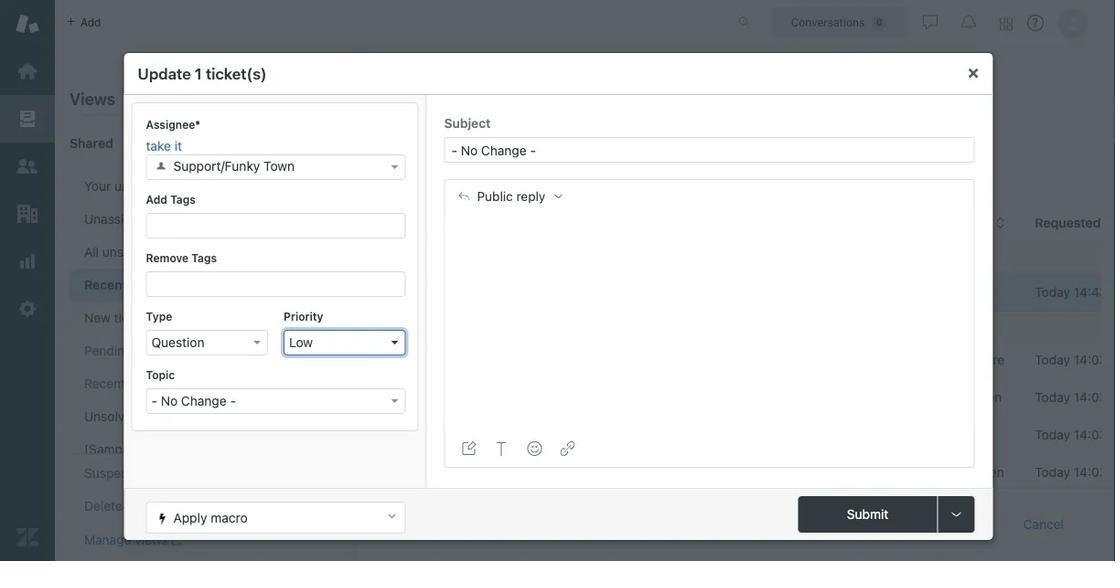 Task type: vqa. For each thing, say whether or not it's contained in the screenshot.
second Today from the bottom
yes



Task type: describe. For each thing, give the bounding box(es) containing it.
0 for recently solved tickets
[[318, 377, 326, 392]]

inquiries
[[192, 442, 243, 457]]

priority
[[284, 310, 323, 323]]

[sample] delivery inquiries
[[84, 442, 243, 457]]

open
[[490, 466, 518, 479]]

- no change -
[[151, 394, 236, 409]]

0 vertical spatial recently
[[394, 83, 484, 111]]

shared heading
[[55, 116, 357, 171]]

assignee* take it
[[146, 118, 200, 154]]

reporting image
[[16, 250, 39, 274]]

low
[[289, 335, 313, 350]]

topic
[[146, 369, 175, 382]]

requester button
[[928, 215, 1006, 232]]

cancel button
[[1009, 507, 1079, 543]]

2 status from the top
[[392, 320, 425, 333]]

remove
[[146, 252, 189, 264]]

13 for unsolved tickets in your groups
[[312, 409, 326, 425]]

14:43
[[1074, 285, 1108, 300]]

arrow down image
[[391, 400, 398, 403]]

ticket:
[[636, 465, 683, 480]]

row containing sample ticket: free repair
[[381, 454, 1115, 492]]

support/funky town
[[173, 158, 295, 174]]

it
[[175, 139, 182, 154]]

arrow down image for low
[[391, 341, 398, 345]]

sample
[[582, 465, 632, 480]]

submit
[[847, 507, 889, 522]]

sample ticket: free repair
[[582, 465, 750, 480]]

today 14:43 row
[[381, 274, 1115, 312]]

row containing soobin do
[[381, 417, 1115, 454]]

zendesk support image
[[16, 12, 39, 36]]

delete
[[779, 517, 817, 533]]

recently solved tickets
[[84, 377, 220, 392]]

arrow up image
[[386, 510, 398, 523]]

unsolved for your
[[114, 179, 168, 194]]

ram
[[928, 503, 954, 518]]

moore
[[967, 353, 1005, 368]]

your for unsolved tickets in your groups
[[199, 409, 225, 425]]

all
[[84, 245, 99, 260]]

manage views link
[[84, 533, 182, 549]]

ticket
[[404, 517, 439, 533]]

2 category: from the top
[[428, 320, 477, 333]]

unsolved tickets in your groups
[[84, 409, 270, 425]]

3 today 14:03 from the top
[[1035, 428, 1107, 443]]

0 for deleted tickets
[[318, 499, 326, 514]]

conversations
[[791, 16, 865, 29]]

× link
[[968, 60, 979, 82]]

1 horizontal spatial updated
[[489, 83, 574, 111]]

marcus
[[928, 465, 972, 480]]

taylor moore
[[928, 353, 1005, 368]]

pending
[[84, 344, 132, 359]]

(opens in a new tab) image
[[168, 536, 182, 546]]

new tickets in your groups
[[84, 311, 241, 326]]

do
[[973, 428, 989, 443]]

take
[[146, 139, 171, 154]]

apply macro
[[173, 511, 248, 526]]

subject
[[444, 116, 491, 131]]

5 today from the top
[[1035, 465, 1071, 480]]

0 for pending tickets
[[318, 344, 326, 359]]

soobin
[[928, 428, 969, 443]]

unsolved
[[84, 409, 139, 425]]

all unsolved tickets link
[[70, 237, 342, 270]]

collapse views pane image
[[320, 90, 335, 104]]

taylor
[[928, 353, 964, 368]]

suspended
[[84, 466, 151, 481]]

tags for add tags
[[170, 193, 196, 206]]

zendesk products image
[[1000, 18, 1013, 31]]

1 today 14:03 from the top
[[1035, 353, 1107, 368]]

[sample]
[[84, 442, 138, 457]]

public reply
[[477, 189, 546, 204]]

1 category: from the top
[[428, 253, 477, 265]]

allen
[[975, 465, 1004, 480]]

row containing luka jensen
[[381, 379, 1115, 417]]

shared
[[70, 136, 113, 151]]

no
[[161, 394, 178, 409]]

deleted
[[84, 499, 130, 514]]

assignee*
[[146, 118, 200, 131]]

ram sitwat
[[928, 503, 995, 518]]

reply
[[516, 189, 546, 204]]

get help image
[[1028, 15, 1044, 31]]

row containing taylor moore
[[381, 342, 1115, 379]]

conversations button
[[771, 8, 907, 37]]

2 - from the left
[[230, 394, 236, 409]]

1 inside now showing 13 tickets region
[[394, 517, 401, 533]]

repair
[[716, 465, 750, 480]]

your for new tickets in your groups
[[170, 311, 197, 326]]

2 status category: from the top
[[392, 320, 480, 333]]

displays possible ticket submission types image
[[949, 508, 964, 522]]

requested button
[[1035, 215, 1115, 232]]

type
[[146, 310, 172, 323]]

requested
[[1035, 216, 1101, 231]]

requester
[[928, 216, 991, 231]]

1 status category: from the top
[[392, 253, 480, 265]]

your unsolved tickets
[[84, 179, 210, 194]]

question
[[151, 335, 205, 350]]

pending tickets
[[84, 344, 175, 359]]

unassigned tickets
[[84, 212, 196, 227]]

change
[[181, 394, 227, 409]]

recently for 13
[[84, 278, 138, 293]]



Task type: locate. For each thing, give the bounding box(es) containing it.
updated down remove
[[141, 278, 192, 293]]

0 vertical spatial recently updated tickets
[[394, 83, 647, 111]]

support/funky
[[173, 158, 260, 174]]

all unsolved tickets
[[84, 245, 198, 260]]

tags right add
[[170, 193, 196, 206]]

today up cancel
[[1035, 465, 1071, 480]]

2 today from the top
[[1035, 353, 1071, 368]]

1 14:03 from the top
[[1074, 353, 1107, 368]]

status category:
[[392, 253, 480, 265], [392, 320, 480, 333]]

12
[[312, 179, 326, 194]]

1 horizontal spatial your
[[199, 409, 225, 425]]

sample ticket: free repair link
[[582, 464, 750, 482]]

0 left arrow up 'image'
[[318, 499, 326, 514]]

solved
[[139, 377, 177, 392]]

13 up priority
[[311, 278, 326, 293]]

2 row from the top
[[381, 379, 1115, 417]]

submit button
[[798, 497, 937, 533]]

macro
[[211, 511, 248, 526]]

today right the do
[[1035, 428, 1071, 443]]

0 vertical spatial in
[[157, 311, 167, 326]]

soobin do
[[928, 428, 989, 443]]

0 right the low at bottom
[[318, 344, 326, 359]]

1 vertical spatial recently updated tickets
[[84, 278, 237, 293]]

public reply button
[[442, 178, 577, 216]]

main element
[[0, 0, 55, 562]]

- left no
[[151, 394, 157, 409]]

1 vertical spatial in
[[186, 409, 196, 425]]

1 today from the top
[[1035, 285, 1071, 300]]

in up the 'question'
[[157, 311, 167, 326]]

add link (cmd k) image
[[560, 442, 575, 457]]

2 today 14:03 from the top
[[1035, 390, 1107, 405]]

1 down "12"
[[320, 212, 326, 227]]

1 vertical spatial tags
[[192, 252, 217, 264]]

1 right update
[[195, 65, 202, 83]]

groups up question button
[[200, 311, 241, 326]]

1 vertical spatial status
[[392, 320, 425, 333]]

recently
[[394, 83, 484, 111], [84, 278, 138, 293], [84, 377, 135, 392]]

unassigned
[[84, 212, 154, 227]]

luka
[[928, 390, 956, 405]]

delete button
[[742, 507, 832, 543]]

unsolved up unassigned tickets
[[114, 179, 168, 194]]

arrow down image for question
[[253, 341, 261, 345]]

groups for new tickets in your groups
[[200, 311, 241, 326]]

tags
[[170, 193, 196, 206], [192, 252, 217, 264]]

zendesk image
[[16, 526, 39, 550]]

recently updated tickets up subject
[[394, 83, 647, 111]]

0 vertical spatial groups
[[200, 311, 241, 326]]

question button
[[146, 330, 268, 356]]

ticket(s)
[[206, 65, 267, 83]]

views
[[70, 89, 115, 108]]

insert emojis image
[[527, 442, 542, 457]]

recently updated tickets down remove
[[84, 278, 237, 293]]

1 up low button
[[320, 311, 326, 326]]

None field
[[148, 214, 406, 234], [148, 273, 406, 293], [148, 214, 406, 234], [148, 273, 406, 293]]

0 vertical spatial your
[[170, 311, 197, 326]]

3 today from the top
[[1035, 390, 1071, 405]]

status category: down public
[[392, 253, 480, 265]]

1 vertical spatial 0
[[318, 377, 326, 392]]

2 0 from the top
[[318, 377, 326, 392]]

1 status from the top
[[392, 253, 425, 265]]

today inside row
[[1035, 285, 1071, 300]]

arrow down image
[[391, 166, 398, 169], [253, 341, 261, 345], [391, 341, 398, 345]]

today
[[1035, 285, 1071, 300], [1035, 353, 1071, 368], [1035, 390, 1071, 405], [1035, 428, 1071, 443], [1035, 465, 1071, 480]]

recently up new at the left
[[84, 278, 138, 293]]

0 vertical spatial 13
[[311, 278, 326, 293]]

4 today from the top
[[1035, 428, 1071, 443]]

apply
[[173, 511, 207, 526]]

3 0 from the top
[[318, 499, 326, 514]]

- right change
[[230, 394, 236, 409]]

sitwat
[[958, 503, 995, 518]]

13 down the low at bottom
[[312, 409, 326, 425]]

shared button
[[55, 116, 308, 171]]

low button
[[284, 330, 406, 356]]

today 14:03 right jensen
[[1035, 390, 1107, 405]]

draft mode image
[[462, 442, 476, 457]]

town
[[264, 158, 295, 174]]

tags right remove
[[192, 252, 217, 264]]

your
[[84, 179, 111, 194]]

arrow down image inside low button
[[391, 341, 398, 345]]

views image
[[16, 107, 39, 131]]

arrow down image inside support/funky town button
[[391, 166, 398, 169]]

unsolved
[[114, 179, 168, 194], [102, 245, 156, 260]]

1 vertical spatial groups
[[229, 409, 270, 425]]

- no change - button
[[146, 389, 406, 414]]

13 for recently updated tickets
[[311, 278, 326, 293]]

-
[[151, 394, 157, 409], [230, 394, 236, 409]]

in down '- no change -'
[[186, 409, 196, 425]]

1 vertical spatial category:
[[428, 320, 477, 333]]

public
[[477, 189, 513, 204]]

recently down pending
[[84, 377, 135, 392]]

deleted tickets
[[84, 499, 173, 514]]

status category: up arrow down icon
[[392, 320, 480, 333]]

remove tags
[[146, 252, 217, 264]]

4 today 14:03 from the top
[[1035, 465, 1107, 480]]

4 row from the top
[[381, 454, 1115, 492]]

today 14:03 up cancel
[[1035, 465, 1107, 480]]

tickets
[[579, 83, 647, 111], [171, 179, 210, 194], [157, 212, 196, 227], [159, 245, 198, 260], [196, 278, 237, 293], [114, 311, 153, 326], [136, 344, 175, 359], [181, 377, 220, 392], [143, 409, 182, 425], [154, 466, 194, 481], [134, 499, 173, 514]]

manage views
[[84, 533, 168, 548]]

recently updated tickets
[[394, 83, 647, 111], [84, 278, 237, 293]]

1 0 from the top
[[318, 344, 326, 359]]

in
[[157, 311, 167, 326], [186, 409, 196, 425]]

1 horizontal spatial in
[[186, 409, 196, 425]]

today 14:03 down the today 14:43
[[1035, 353, 1107, 368]]

free
[[686, 465, 713, 480]]

0 vertical spatial tags
[[170, 193, 196, 206]]

0 horizontal spatial in
[[157, 311, 167, 326]]

today 14:43
[[1035, 285, 1108, 300]]

0 vertical spatial 0
[[318, 344, 326, 359]]

take it link
[[146, 138, 406, 155]]

in for new
[[157, 311, 167, 326]]

update
[[138, 65, 191, 83]]

add tags
[[146, 193, 196, 206]]

unsolved for all
[[102, 245, 156, 260]]

2 vertical spatial 0
[[318, 499, 326, 514]]

1 left ticket
[[394, 517, 401, 533]]

1 row from the top
[[381, 342, 1115, 379]]

1 vertical spatial updated
[[141, 278, 192, 293]]

today 14:03
[[1035, 353, 1107, 368], [1035, 390, 1107, 405], [1035, 428, 1107, 443], [1035, 465, 1107, 480]]

1 horizontal spatial -
[[230, 394, 236, 409]]

your up the 'question'
[[170, 311, 197, 326]]

format text image
[[495, 442, 509, 457]]

now showing 13 tickets region
[[358, 196, 1115, 562]]

2 14:03 from the top
[[1074, 390, 1107, 405]]

cancel
[[1023, 517, 1064, 533]]

organizations image
[[16, 202, 39, 226]]

0 vertical spatial unsolved
[[114, 179, 168, 194]]

1 ticket
[[394, 517, 439, 533]]

[sample] delivery inquiries link
[[70, 435, 342, 468]]

today 14:03 right the do
[[1035, 428, 1107, 443]]

tags for remove tags
[[192, 252, 217, 264]]

luka jensen
[[928, 390, 1002, 405]]

refresh views pane image
[[287, 90, 302, 104]]

today right jensen
[[1035, 390, 1071, 405]]

×
[[968, 60, 979, 82]]

views
[[135, 533, 168, 548]]

groups for unsolved tickets in your groups
[[229, 409, 270, 425]]

today left 14:43
[[1035, 285, 1071, 300]]

manage
[[84, 533, 131, 548]]

in for unsolved
[[186, 409, 196, 425]]

recently up subject
[[394, 83, 484, 111]]

0 down low button
[[318, 377, 326, 392]]

3 row from the top
[[381, 417, 1115, 454]]

0 vertical spatial updated
[[489, 83, 574, 111]]

admin image
[[16, 297, 39, 321]]

ram sitwat row
[[381, 492, 1115, 529]]

updated up subject
[[489, 83, 574, 111]]

unsolved down unassigned
[[102, 245, 156, 260]]

1 vertical spatial your
[[199, 409, 225, 425]]

1 vertical spatial 13
[[312, 409, 326, 425]]

0 horizontal spatial your
[[170, 311, 197, 326]]

add
[[146, 193, 167, 206]]

4 14:03 from the top
[[1074, 465, 1107, 480]]

get started image
[[16, 59, 39, 83]]

recently for 0
[[84, 377, 135, 392]]

0 horizontal spatial -
[[151, 394, 157, 409]]

update 1 ticket(s)
[[138, 65, 267, 83]]

0 horizontal spatial updated
[[141, 278, 192, 293]]

marcus allen
[[928, 465, 1004, 480]]

2 vertical spatial recently
[[84, 377, 135, 392]]

customers image
[[16, 155, 39, 178]]

jensen
[[960, 390, 1002, 405]]

your down change
[[199, 409, 225, 425]]

0 vertical spatial status category:
[[392, 253, 480, 265]]

None text field
[[444, 137, 975, 163]]

support/funky town button
[[146, 155, 406, 180]]

unsolved inside all unsolved tickets link
[[102, 245, 156, 260]]

1 vertical spatial unsolved
[[102, 245, 156, 260]]

updated
[[489, 83, 574, 111], [141, 278, 192, 293]]

1 vertical spatial recently
[[84, 278, 138, 293]]

row
[[381, 342, 1115, 379], [381, 379, 1115, 417], [381, 417, 1115, 454], [381, 454, 1115, 492]]

today right moore
[[1035, 353, 1071, 368]]

groups up inquiries
[[229, 409, 270, 425]]

0 horizontal spatial recently updated tickets
[[84, 278, 237, 293]]

groups
[[200, 311, 241, 326], [229, 409, 270, 425]]

suspended tickets link
[[70, 458, 342, 491]]

new
[[84, 311, 111, 326]]

0 vertical spatial category:
[[428, 253, 477, 265]]

arrow down image inside question button
[[253, 341, 261, 345]]

13
[[311, 278, 326, 293], [312, 409, 326, 425]]

3 14:03 from the top
[[1074, 428, 1107, 443]]

1 - from the left
[[151, 394, 157, 409]]

14:03
[[1074, 353, 1107, 368], [1074, 390, 1107, 405], [1074, 428, 1107, 443], [1074, 465, 1107, 480]]

suspended tickets
[[84, 466, 194, 481]]

1 vertical spatial status category:
[[392, 320, 480, 333]]

1 horizontal spatial recently updated tickets
[[394, 83, 647, 111]]

apply macro button
[[146, 502, 406, 534]]

0 vertical spatial status
[[392, 253, 425, 265]]



